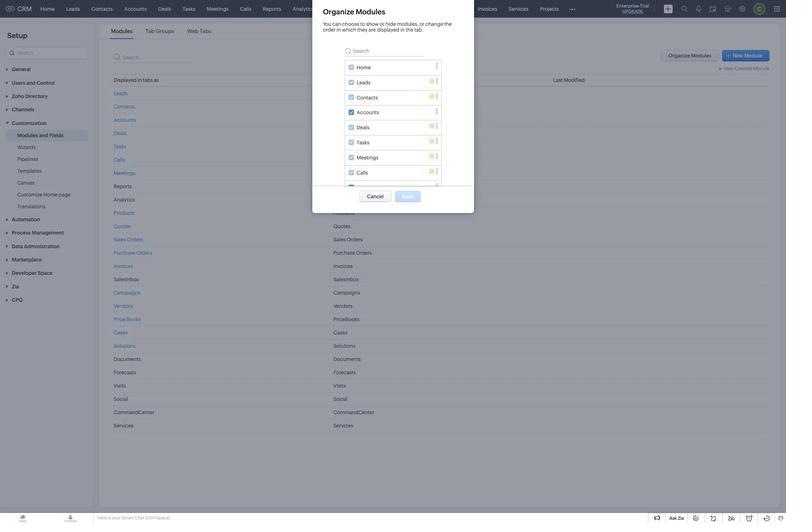 Task type: describe. For each thing, give the bounding box(es) containing it.
new module
[[733, 53, 763, 59]]

change
[[426, 21, 444, 27]]

2 cases from the left
[[334, 330, 348, 336]]

2 forecasts from the left
[[334, 370, 356, 376]]

crm
[[17, 5, 32, 13]]

0 horizontal spatial calls link
[[114, 157, 125, 163]]

0 vertical spatial products link
[[320, 0, 353, 17]]

meetings inside "link"
[[207, 6, 229, 12]]

translations
[[17, 204, 45, 210]]

web
[[187, 28, 199, 34]]

services link
[[503, 0, 535, 17]]

campaigns link
[[114, 290, 140, 296]]

1 salesinbox from the left
[[114, 277, 139, 283]]

projects
[[541, 6, 559, 12]]

sales orders link
[[114, 237, 143, 243]]

order
[[323, 27, 336, 33]]

tab
[[146, 28, 155, 34]]

user-
[[724, 66, 735, 71]]

upgrade
[[623, 9, 644, 14]]

ask zia
[[670, 517, 685, 522]]

* user-created module
[[719, 66, 770, 74]]

0 horizontal spatial deals link
[[114, 131, 126, 136]]

crm link
[[6, 5, 32, 13]]

price books link
[[114, 317, 141, 323]]

templates
[[17, 168, 42, 174]]

contacts down the name
[[357, 95, 378, 101]]

wizards link
[[17, 144, 36, 151]]

smart
[[122, 516, 134, 521]]

0 horizontal spatial quotes link
[[114, 224, 131, 230]]

last
[[554, 77, 563, 83]]

solutions link
[[114, 344, 136, 349]]

zia
[[678, 517, 685, 522]]

0 vertical spatial calls link
[[234, 0, 257, 17]]

2 documents from the left
[[334, 357, 361, 363]]

customize
[[17, 192, 42, 198]]

0 horizontal spatial leads link
[[60, 0, 86, 17]]

0 vertical spatial quotes link
[[353, 0, 381, 17]]

here is your smart chat (ctrl+space)
[[97, 516, 170, 521]]

create menu element
[[660, 0, 678, 17]]

canvas
[[17, 180, 34, 186]]

0 horizontal spatial meetings link
[[114, 171, 135, 176]]

1 purchase from the left
[[114, 250, 135, 256]]

1 vertical spatial contacts link
[[114, 104, 135, 110]]

modules and fields link
[[17, 132, 64, 139]]

books
[[127, 317, 141, 323]]

templates link
[[17, 168, 42, 175]]

1 solutions from the left
[[114, 344, 136, 349]]

2 solutions from the left
[[334, 344, 356, 349]]

1 sales from the left
[[114, 237, 126, 243]]

and
[[39, 133, 48, 138]]

customize home page link
[[17, 191, 71, 198]]

module name
[[334, 77, 366, 83]]

pipelines
[[17, 156, 38, 162]]

purchase orders link
[[114, 250, 152, 256]]

new module button
[[723, 50, 770, 62]]

cases link
[[114, 330, 128, 336]]

modified
[[564, 77, 585, 83]]

0 horizontal spatial in
[[138, 77, 142, 83]]

name
[[352, 77, 366, 83]]

which
[[342, 27, 357, 33]]

1 horizontal spatial invoices
[[334, 264, 353, 269]]

1 sales orders from the left
[[114, 237, 143, 243]]

2 commandcenter from the left
[[334, 410, 375, 416]]

*
[[719, 66, 722, 74]]

as
[[154, 77, 159, 83]]

2 purchase from the left
[[334, 250, 355, 256]]

home inside customization region
[[43, 192, 58, 198]]

1 purchase orders from the left
[[114, 250, 152, 256]]

2 horizontal spatial modules
[[356, 8, 386, 16]]

wizards
[[17, 145, 36, 150]]

0 vertical spatial deals link
[[153, 0, 177, 17]]

created
[[735, 66, 753, 71]]

can
[[333, 21, 341, 27]]

module inside * user-created module
[[754, 66, 770, 71]]

2 horizontal spatial invoices
[[478, 6, 498, 12]]

customize home page
[[17, 192, 71, 198]]

1 documents from the left
[[114, 357, 141, 363]]

1 vertical spatial tasks link
[[114, 144, 126, 150]]

displayed in tabs as
[[114, 77, 159, 83]]

projects link
[[535, 0, 565, 17]]

customization button
[[0, 116, 94, 130]]

tabs
[[200, 28, 212, 34]]

enterprise-
[[617, 3, 641, 9]]

ask
[[670, 517, 677, 522]]

organize modules
[[323, 8, 386, 16]]

show
[[366, 21, 379, 27]]

contacts down module name
[[334, 104, 355, 110]]

is
[[108, 516, 111, 521]]

2 visits from the left
[[334, 383, 346, 389]]

customization
[[12, 120, 47, 126]]

modules for modules
[[111, 28, 133, 34]]

0 horizontal spatial the
[[406, 27, 414, 33]]

1 horizontal spatial invoices link
[[472, 0, 503, 17]]

0 horizontal spatial quotes
[[114, 224, 131, 230]]

are
[[369, 27, 376, 33]]

1 vertical spatial accounts link
[[114, 117, 136, 123]]

groups
[[156, 28, 174, 34]]



Task type: locate. For each thing, give the bounding box(es) containing it.
1 social from the left
[[114, 397, 128, 403]]

list
[[105, 23, 218, 39]]

products
[[326, 6, 347, 12], [114, 210, 135, 216], [334, 210, 355, 216]]

1 horizontal spatial meetings link
[[201, 0, 234, 17]]

0 vertical spatial accounts link
[[119, 0, 153, 17]]

0 vertical spatial module
[[745, 53, 763, 59]]

0 horizontal spatial invoices link
[[114, 264, 133, 269]]

home right crm
[[41, 6, 55, 12]]

trial
[[641, 3, 650, 9]]

0 horizontal spatial social
[[114, 397, 128, 403]]

purchase orders
[[114, 250, 152, 256], [334, 250, 372, 256]]

1 horizontal spatial campaigns
[[334, 290, 361, 296]]

they
[[358, 27, 368, 33]]

1 vertical spatial deals link
[[114, 131, 126, 136]]

to
[[361, 21, 365, 27]]

page
[[59, 192, 71, 198]]

0 horizontal spatial documents
[[114, 357, 141, 363]]

last modified
[[554, 77, 585, 83]]

reports link
[[257, 0, 287, 17]]

in left tabs
[[138, 77, 142, 83]]

Search text field
[[114, 50, 193, 63]]

1 horizontal spatial in
[[337, 27, 341, 33]]

1 horizontal spatial purchase
[[334, 250, 355, 256]]

modules link
[[110, 28, 134, 34]]

modules inside customization region
[[17, 133, 38, 138]]

tab.
[[415, 27, 424, 33]]

1 vendors from the left
[[114, 304, 133, 309]]

module inside button
[[745, 53, 763, 59]]

0 horizontal spatial solutions
[[114, 344, 136, 349]]

1 vertical spatial analytics
[[114, 197, 135, 203]]

customization region
[[0, 130, 94, 213]]

displayed
[[377, 27, 400, 33]]

0 vertical spatial contacts link
[[86, 0, 119, 17]]

module
[[745, 53, 763, 59], [754, 66, 770, 71], [334, 77, 351, 83]]

cases
[[114, 330, 128, 336], [334, 330, 348, 336]]

contacts image
[[48, 514, 93, 524]]

1 forecasts from the left
[[114, 370, 136, 376]]

services
[[509, 6, 529, 12], [114, 423, 134, 429], [334, 423, 354, 429]]

calls
[[240, 6, 252, 12], [114, 157, 125, 163], [334, 157, 345, 163], [357, 170, 368, 176]]

modules
[[356, 8, 386, 16], [111, 28, 133, 34], [17, 133, 38, 138]]

2 social from the left
[[334, 397, 348, 403]]

2 horizontal spatial in
[[401, 27, 405, 33]]

1 horizontal spatial forecasts
[[334, 370, 356, 376]]

quotes link up sales orders link
[[114, 224, 131, 230]]

1 horizontal spatial vendors
[[334, 304, 353, 309]]

1 horizontal spatial the
[[445, 21, 452, 27]]

1 horizontal spatial social
[[334, 397, 348, 403]]

1 vertical spatial module
[[754, 66, 770, 71]]

2 or from the left
[[420, 21, 425, 27]]

0 vertical spatial invoices link
[[472, 0, 503, 17]]

0 horizontal spatial forecasts
[[114, 370, 136, 376]]

web tabs link
[[186, 28, 213, 34]]

0 horizontal spatial purchase orders
[[114, 250, 152, 256]]

enterprise-trial upgrade
[[617, 3, 650, 14]]

home inside 'link'
[[41, 6, 55, 12]]

organize
[[323, 8, 354, 16]]

2 vertical spatial modules
[[17, 133, 38, 138]]

1 horizontal spatial analytics
[[293, 6, 314, 12]]

modules left the tab
[[111, 28, 133, 34]]

tab groups link
[[145, 28, 175, 34]]

list containing modules
[[105, 23, 218, 39]]

1 horizontal spatial products link
[[320, 0, 353, 17]]

0 vertical spatial tasks link
[[177, 0, 201, 17]]

1 horizontal spatial calls link
[[234, 0, 257, 17]]

1 horizontal spatial sales
[[334, 237, 346, 243]]

documents
[[114, 357, 141, 363], [334, 357, 361, 363]]

in right order
[[337, 27, 341, 33]]

0 horizontal spatial tasks link
[[114, 144, 126, 150]]

1 vertical spatial modules
[[111, 28, 133, 34]]

1 horizontal spatial deals link
[[153, 0, 177, 17]]

2 horizontal spatial quotes
[[358, 6, 376, 12]]

products link up sales orders link
[[114, 210, 135, 216]]

0 horizontal spatial analytics
[[114, 197, 135, 203]]

the right change
[[445, 21, 452, 27]]

0 horizontal spatial sales orders
[[114, 237, 143, 243]]

0 horizontal spatial vendors
[[114, 304, 133, 309]]

chat
[[135, 516, 144, 521]]

translations link
[[17, 203, 45, 210]]

1 vertical spatial home
[[357, 65, 371, 70]]

tab groups
[[146, 28, 174, 34]]

commandcenter
[[114, 410, 155, 416], [334, 410, 375, 416]]

contacts link
[[86, 0, 119, 17], [114, 104, 135, 110]]

reports
[[263, 6, 281, 12], [114, 184, 132, 190], [334, 184, 352, 190], [357, 185, 375, 191]]

solutions
[[114, 344, 136, 349], [334, 344, 356, 349]]

deals
[[158, 6, 171, 12], [357, 125, 370, 131], [114, 131, 126, 136], [334, 131, 347, 136]]

0 vertical spatial analytics
[[293, 6, 314, 12]]

0 vertical spatial leads link
[[60, 0, 86, 17]]

tabs
[[143, 77, 153, 83]]

you can choose to show or hide modules, or change the order in which they are displayed in the tab.
[[323, 21, 452, 33]]

home up the name
[[357, 65, 371, 70]]

vendors up pricebooks on the bottom of the page
[[334, 304, 353, 309]]

2 salesinbox from the left
[[334, 277, 359, 283]]

or
[[380, 21, 385, 27], [420, 21, 425, 27]]

0 horizontal spatial salesinbox
[[114, 277, 139, 283]]

quotes link
[[353, 0, 381, 17], [114, 224, 131, 230]]

0 vertical spatial home
[[41, 6, 55, 12]]

sales
[[114, 237, 126, 243], [334, 237, 346, 243]]

1 horizontal spatial cases
[[334, 330, 348, 336]]

or left hide
[[380, 21, 385, 27]]

1 horizontal spatial commandcenter
[[334, 410, 375, 416]]

0 horizontal spatial cases
[[114, 330, 128, 336]]

1 vertical spatial leads link
[[114, 91, 128, 96]]

choose
[[342, 21, 360, 27]]

quotes link up "to"
[[353, 0, 381, 17]]

vendors link
[[114, 304, 133, 309]]

0 horizontal spatial modules
[[17, 133, 38, 138]]

0 vertical spatial modules
[[356, 8, 386, 16]]

new
[[733, 53, 744, 59]]

1 horizontal spatial services
[[334, 423, 354, 429]]

1 campaigns from the left
[[114, 290, 140, 296]]

invoices
[[478, 6, 498, 12], [114, 264, 133, 269], [334, 264, 353, 269]]

modules,
[[397, 21, 419, 27]]

2 sales orders from the left
[[334, 237, 363, 243]]

1 horizontal spatial quotes
[[334, 224, 351, 230]]

campaigns up the vendors link
[[114, 290, 140, 296]]

in right hide
[[401, 27, 405, 33]]

or left change
[[420, 21, 425, 27]]

visits
[[114, 383, 126, 389], [334, 383, 346, 389]]

products link up can
[[320, 0, 353, 17]]

leads
[[66, 6, 80, 12], [357, 80, 371, 86], [114, 91, 128, 96], [334, 91, 348, 96]]

1 horizontal spatial tasks link
[[177, 0, 201, 17]]

1 vertical spatial quotes link
[[114, 224, 131, 230]]

Search text field
[[345, 44, 424, 56]]

0 horizontal spatial products link
[[114, 210, 135, 216]]

2 horizontal spatial services
[[509, 6, 529, 12]]

contacts down displayed
[[114, 104, 135, 110]]

tasks link
[[177, 0, 201, 17], [114, 144, 126, 150]]

create menu image
[[664, 4, 673, 13]]

cases down pricebooks on the bottom of the page
[[334, 330, 348, 336]]

contacts up modules link
[[92, 6, 113, 12]]

module left the name
[[334, 77, 351, 83]]

fields
[[49, 133, 64, 138]]

price books
[[114, 317, 141, 323]]

1 vertical spatial calls link
[[114, 157, 125, 163]]

2 vertical spatial home
[[43, 192, 58, 198]]

home
[[41, 6, 55, 12], [357, 65, 371, 70], [43, 192, 58, 198]]

modules up show
[[356, 8, 386, 16]]

1 horizontal spatial purchase orders
[[334, 250, 372, 256]]

invoices link
[[472, 0, 503, 17], [114, 264, 133, 269]]

analytics link
[[287, 0, 320, 17]]

vendors up the price
[[114, 304, 133, 309]]

hide
[[386, 21, 396, 27]]

setup
[[7, 31, 28, 40]]

vendors
[[114, 304, 133, 309], [334, 304, 353, 309]]

0 horizontal spatial visits
[[114, 383, 126, 389]]

1 horizontal spatial modules
[[111, 28, 133, 34]]

you
[[323, 21, 332, 27]]

2 purchase orders from the left
[[334, 250, 372, 256]]

1 horizontal spatial solutions
[[334, 344, 356, 349]]

pipelines link
[[17, 156, 38, 163]]

0 horizontal spatial campaigns
[[114, 290, 140, 296]]

the left tab.
[[406, 27, 414, 33]]

1 horizontal spatial salesinbox
[[334, 277, 359, 283]]

deals link
[[153, 0, 177, 17], [114, 131, 126, 136]]

0 horizontal spatial services
[[114, 423, 134, 429]]

solutions down cases link
[[114, 344, 136, 349]]

1 horizontal spatial visits
[[334, 383, 346, 389]]

1 or from the left
[[380, 21, 385, 27]]

None button
[[661, 50, 720, 62], [360, 191, 392, 203], [661, 50, 720, 62], [360, 191, 392, 203]]

contacts link down displayed
[[114, 104, 135, 110]]

1 visits from the left
[[114, 383, 126, 389]]

leads link
[[60, 0, 86, 17], [114, 91, 128, 96]]

your
[[112, 516, 121, 521]]

orders
[[127, 237, 143, 243], [347, 237, 363, 243], [136, 250, 152, 256], [356, 250, 372, 256]]

1 cases from the left
[[114, 330, 128, 336]]

here
[[97, 516, 107, 521]]

home left page
[[43, 192, 58, 198]]

module right new
[[745, 53, 763, 59]]

web tabs
[[187, 28, 212, 34]]

chats image
[[0, 514, 45, 524]]

1 horizontal spatial or
[[420, 21, 425, 27]]

modules for modules and fields
[[17, 133, 38, 138]]

displayed
[[114, 77, 137, 83]]

modules up wizards
[[17, 133, 38, 138]]

1 horizontal spatial documents
[[334, 357, 361, 363]]

price
[[114, 317, 126, 323]]

contacts link up modules link
[[86, 0, 119, 17]]

0 horizontal spatial purchase
[[114, 250, 135, 256]]

1 horizontal spatial quotes link
[[353, 0, 381, 17]]

0 horizontal spatial invoices
[[114, 264, 133, 269]]

0 horizontal spatial sales
[[114, 237, 126, 243]]

2 campaigns from the left
[[334, 290, 361, 296]]

home link
[[35, 0, 60, 17]]

2 vertical spatial module
[[334, 77, 351, 83]]

accounts
[[124, 6, 147, 12], [357, 110, 379, 116], [114, 117, 136, 123], [334, 117, 356, 123]]

1 horizontal spatial leads link
[[114, 91, 128, 96]]

1 commandcenter from the left
[[114, 410, 155, 416]]

tasks
[[183, 6, 195, 12], [357, 140, 370, 146], [114, 144, 126, 150], [334, 144, 346, 150]]

canvas link
[[17, 179, 34, 187]]

forecasts
[[114, 370, 136, 376], [334, 370, 356, 376]]

0 vertical spatial meetings link
[[201, 0, 234, 17]]

1 horizontal spatial sales orders
[[334, 237, 363, 243]]

(ctrl+space)
[[145, 516, 170, 521]]

1 vertical spatial products link
[[114, 210, 135, 216]]

1 vertical spatial meetings link
[[114, 171, 135, 176]]

module right 'created'
[[754, 66, 770, 71]]

sales orders
[[114, 237, 143, 243], [334, 237, 363, 243]]

0 horizontal spatial commandcenter
[[114, 410, 155, 416]]

campaigns up pricebooks on the bottom of the page
[[334, 290, 361, 296]]

0 horizontal spatial or
[[380, 21, 385, 27]]

2 sales from the left
[[334, 237, 346, 243]]

solutions down pricebooks on the bottom of the page
[[334, 344, 356, 349]]

cases down the price
[[114, 330, 128, 336]]

2 vendors from the left
[[334, 304, 353, 309]]

modules and fields
[[17, 133, 64, 138]]

quotes
[[358, 6, 376, 12], [114, 224, 131, 230], [334, 224, 351, 230]]

pricebooks
[[334, 317, 360, 323]]

the
[[445, 21, 452, 27], [406, 27, 414, 33]]

1 vertical spatial invoices link
[[114, 264, 133, 269]]



Task type: vqa. For each thing, say whether or not it's contained in the screenshot.


